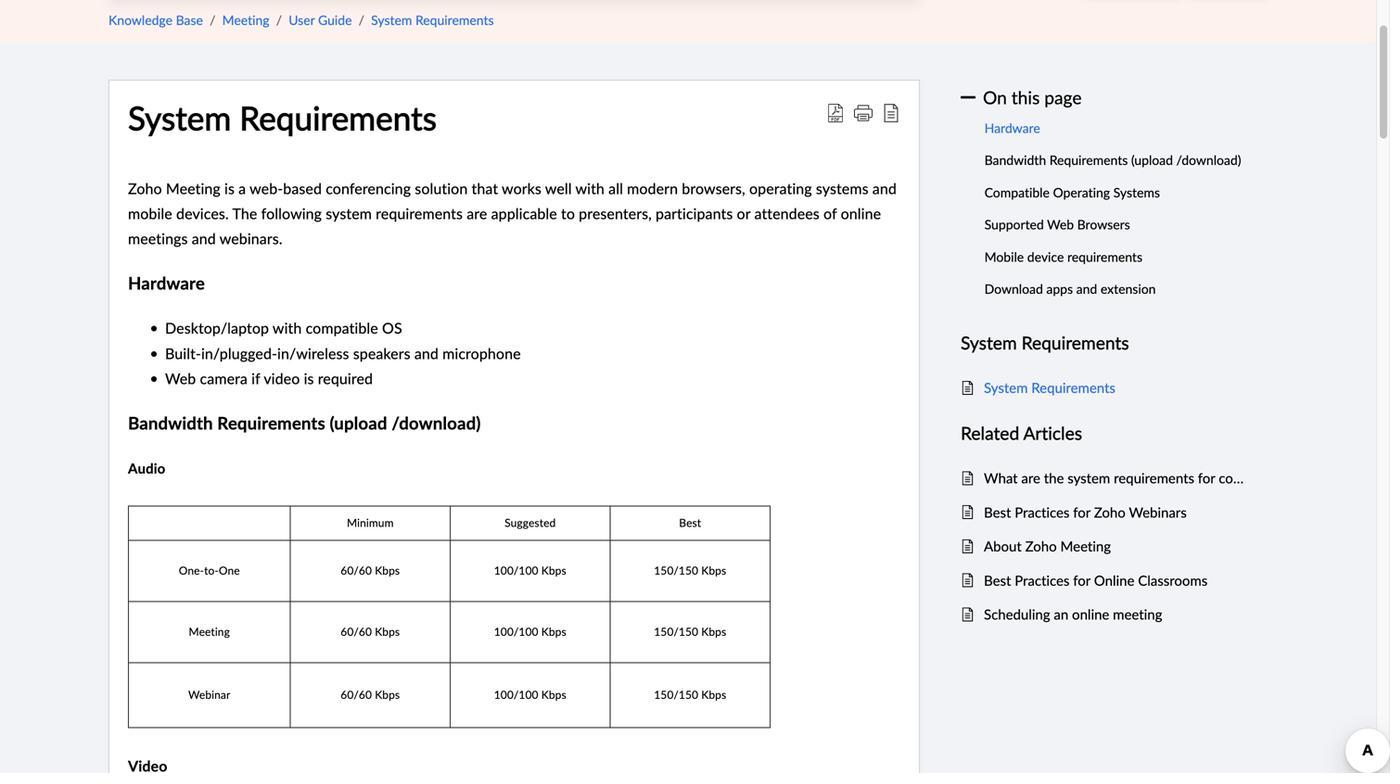 Task type: locate. For each thing, give the bounding box(es) containing it.
are inside zoho meeting is a web-based conferencing solution that works well with all modern browsers, operating systems and mobile devices. the following system requirements are applicable to presenters, participants or attendees of online meetings and webinars.
[[467, 203, 487, 224]]

kbps
[[375, 563, 400, 579], [542, 563, 567, 579], [702, 563, 727, 579], [375, 625, 400, 640], [542, 625, 567, 640], [702, 625, 727, 640], [375, 688, 400, 703], [542, 688, 567, 703], [702, 688, 727, 703]]

online
[[841, 203, 882, 224], [1309, 469, 1346, 488], [1073, 606, 1110, 625]]

practices
[[1015, 503, 1070, 522], [1015, 571, 1070, 590]]

1 horizontal spatial system requirements link
[[984, 377, 1250, 399]]

best for best
[[679, 516, 702, 531]]

2 vertical spatial 150/150 kbps
[[654, 688, 727, 703]]

0 vertical spatial zoho
[[128, 178, 162, 198]]

user
[[289, 11, 315, 29]]

bandwidth requirements (upload /download) down video
[[128, 413, 481, 434]]

60/60
[[341, 563, 372, 579], [341, 625, 372, 640], [341, 688, 372, 703]]

and inside desktop/laptop with compatible os built-in/plugged-in/wireless speakers and microphone web camera if video is required
[[415, 343, 439, 364]]

practices for online
[[1015, 571, 1070, 590]]

for
[[1198, 469, 1216, 488], [1074, 503, 1091, 522], [1074, 571, 1091, 590]]

1 vertical spatial hardware
[[128, 273, 205, 294]]

with up in/wireless
[[273, 318, 302, 338]]

or
[[737, 203, 751, 224]]

2 horizontal spatial online
[[1309, 469, 1346, 488]]

1 vertical spatial with
[[273, 318, 302, 338]]

an right conducting
[[1291, 469, 1305, 488]]

2 vertical spatial 150/150
[[654, 688, 699, 703]]

0 vertical spatial an
[[1291, 469, 1305, 488]]

is
[[225, 178, 235, 198], [304, 368, 314, 389]]

0 horizontal spatial system requirements link
[[371, 11, 494, 29]]

1 vertical spatial system
[[1068, 469, 1111, 488]]

well
[[545, 178, 572, 198]]

requirements
[[376, 203, 463, 224], [1068, 248, 1143, 266], [1114, 469, 1195, 488]]

3 60/60 from the top
[[341, 688, 372, 703]]

60/60 kbps for webinar
[[341, 688, 400, 703]]

0 vertical spatial 100/100
[[494, 563, 539, 579]]

0 vertical spatial bandwidth
[[985, 151, 1047, 169]]

1 vertical spatial for
[[1074, 503, 1091, 522]]

hardware down meetings
[[128, 273, 205, 294]]

(upload up systems
[[1132, 151, 1174, 169]]

2 100/100 from the top
[[494, 625, 539, 640]]

3 60/60 kbps from the top
[[341, 688, 400, 703]]

practices inside best practices for zoho webinars link
[[1015, 503, 1070, 522]]

for inside best practices for zoho webinars link
[[1074, 503, 1091, 522]]

for up about zoho meeting
[[1074, 503, 1091, 522]]

0 horizontal spatial (upload
[[330, 413, 387, 434]]

bandwidth requirements (upload /download)
[[985, 151, 1242, 169], [128, 413, 481, 434]]

of
[[824, 203, 837, 224]]

online
[[1095, 571, 1135, 590]]

0 vertical spatial 100/100 kbps
[[494, 563, 567, 579]]

are
[[467, 203, 487, 224], [1022, 469, 1041, 488]]

2 vertical spatial zoho
[[1026, 537, 1057, 556]]

0 horizontal spatial with
[[273, 318, 302, 338]]

0 horizontal spatial web
[[165, 368, 196, 389]]

system requirements for rightmost system requirements link
[[984, 379, 1116, 398]]

0 horizontal spatial zoho
[[128, 178, 162, 198]]

1 vertical spatial 60/60 kbps
[[341, 625, 400, 640]]

zoho right about
[[1026, 537, 1057, 556]]

150/150 for webinar
[[654, 688, 699, 703]]

2 vertical spatial for
[[1074, 571, 1091, 590]]

0 vertical spatial 150/150 kbps
[[654, 563, 727, 579]]

practices up about zoho meeting
[[1015, 503, 1070, 522]]

2 vertical spatial 100/100
[[494, 688, 539, 703]]

1 horizontal spatial is
[[304, 368, 314, 389]]

1 60/60 kbps from the top
[[341, 563, 400, 579]]

extension
[[1101, 280, 1156, 298]]

0 horizontal spatial /download)
[[392, 413, 481, 434]]

best for best practices for online classrooms
[[984, 571, 1012, 590]]

0 horizontal spatial system
[[326, 203, 372, 224]]

0 vertical spatial 150/150
[[654, 563, 699, 579]]

(upload down required
[[330, 413, 387, 434]]

1 horizontal spatial are
[[1022, 469, 1041, 488]]

system requirements for system requirements heading
[[961, 331, 1130, 355]]

150/150 kbps for meeting
[[654, 625, 727, 640]]

bandwidth up audio
[[128, 413, 213, 434]]

1 vertical spatial system requirements link
[[984, 377, 1250, 399]]

0 horizontal spatial bandwidth
[[128, 413, 213, 434]]

bandwidth up compatible
[[985, 151, 1047, 169]]

1 horizontal spatial (upload
[[1132, 151, 1174, 169]]

an right scheduling
[[1054, 606, 1069, 625]]

0 vertical spatial is
[[225, 178, 235, 198]]

requirements down the browsers
[[1068, 248, 1143, 266]]

150/150 kbps for webinar
[[654, 688, 727, 703]]

1 100/100 kbps from the top
[[494, 563, 567, 579]]

system requirements
[[371, 11, 494, 29], [128, 95, 437, 140], [961, 331, 1130, 355], [984, 379, 1116, 398]]

1 vertical spatial are
[[1022, 469, 1041, 488]]

desktop/laptop with compatible os built-in/plugged-in/wireless speakers and microphone web camera if video is required
[[165, 318, 521, 389]]

works
[[502, 178, 542, 198]]

operating
[[1053, 184, 1111, 201]]

on
[[983, 85, 1007, 109]]

based
[[283, 178, 322, 198]]

web up mobile device requirements link
[[1048, 216, 1074, 233]]

system down conferencing
[[326, 203, 372, 224]]

attendees
[[755, 203, 820, 224]]

0 horizontal spatial bandwidth requirements (upload /download)
[[128, 413, 481, 434]]

system requirements inside system requirements link
[[984, 379, 1116, 398]]

1 horizontal spatial an
[[1291, 469, 1305, 488]]

1 horizontal spatial online
[[1073, 606, 1110, 625]]

the
[[1044, 469, 1065, 488]]

in/plugged-
[[201, 343, 277, 364]]

1 vertical spatial web
[[165, 368, 196, 389]]

download
[[985, 280, 1044, 298]]

100/100 for one-to-one
[[494, 563, 539, 579]]

1 vertical spatial is
[[304, 368, 314, 389]]

1 150/150 kbps from the top
[[654, 563, 727, 579]]

mobile device requirements link
[[985, 241, 1143, 273]]

guide
[[318, 11, 352, 29]]

3 100/100 kbps from the top
[[494, 688, 567, 703]]

download as pdf image
[[827, 104, 845, 123]]

0 vertical spatial for
[[1198, 469, 1216, 488]]

2 horizontal spatial zoho
[[1095, 503, 1126, 522]]

hardware
[[985, 119, 1041, 137], [128, 273, 205, 294]]

bandwidth requirements (upload /download) up systems
[[985, 151, 1242, 169]]

100/100 for webinar
[[494, 688, 539, 703]]

2 100/100 kbps from the top
[[494, 625, 567, 640]]

one-to-one
[[179, 563, 240, 579]]

requirements down solution
[[376, 203, 463, 224]]

(upload
[[1132, 151, 1174, 169], [330, 413, 387, 434]]

60/60 for meeting
[[341, 625, 372, 640]]

1 vertical spatial /download)
[[392, 413, 481, 434]]

2 60/60 kbps from the top
[[341, 625, 400, 640]]

operating
[[750, 178, 812, 198]]

is inside zoho meeting is a web-based conferencing solution that works well with all modern browsers, operating systems and mobile devices. the following system requirements are applicable to presenters, participants or attendees of online meetings and webinars.
[[225, 178, 235, 198]]

0 vertical spatial are
[[467, 203, 487, 224]]

1 horizontal spatial hardware
[[985, 119, 1041, 137]]

for inside 'best practices for online classrooms' link
[[1074, 571, 1091, 590]]

1 vertical spatial (upload
[[330, 413, 387, 434]]

systems
[[1114, 184, 1161, 201]]

system requirements heading
[[961, 329, 1250, 357]]

system up the best practices for zoho webinars
[[1068, 469, 1111, 488]]

system requirements link
[[371, 11, 494, 29], [984, 377, 1250, 399]]

zoho inside about zoho meeting link
[[1026, 537, 1057, 556]]

0 horizontal spatial is
[[225, 178, 235, 198]]

system inside heading
[[961, 331, 1017, 355]]

0 vertical spatial hardware
[[985, 119, 1041, 137]]

bandwidth
[[985, 151, 1047, 169], [128, 413, 213, 434]]

100/100 kbps for meeting
[[494, 625, 567, 640]]

1 vertical spatial 100/100
[[494, 625, 539, 640]]

150/150 for one-to-one
[[654, 563, 699, 579]]

system inside what are the system requirements for conducting an online meetin link
[[1068, 469, 1111, 488]]

0 horizontal spatial online
[[841, 203, 882, 224]]

for left the online
[[1074, 571, 1091, 590]]

0 vertical spatial web
[[1048, 216, 1074, 233]]

2 150/150 kbps from the top
[[654, 625, 727, 640]]

1 vertical spatial bandwidth
[[128, 413, 213, 434]]

1 vertical spatial online
[[1309, 469, 1346, 488]]

meeting
[[222, 11, 270, 29], [166, 178, 221, 198], [1061, 537, 1112, 556], [189, 625, 230, 640]]

1 horizontal spatial zoho
[[1026, 537, 1057, 556]]

system requirements inside system requirements heading
[[961, 331, 1130, 355]]

0 vertical spatial bandwidth requirements (upload /download)
[[985, 151, 1242, 169]]

0 vertical spatial (upload
[[1132, 151, 1174, 169]]

3 150/150 kbps from the top
[[654, 688, 727, 703]]

about
[[984, 537, 1022, 556]]

2 practices from the top
[[1015, 571, 1070, 590]]

user guide link
[[289, 11, 352, 29]]

zoho up mobile on the top
[[128, 178, 162, 198]]

best
[[984, 503, 1012, 522], [679, 516, 702, 531], [984, 571, 1012, 590]]

2 150/150 from the top
[[654, 625, 699, 640]]

150/150 kbps for one-to-one
[[654, 563, 727, 579]]

devices.
[[176, 203, 229, 224]]

1 horizontal spatial with
[[576, 178, 605, 198]]

with left all
[[576, 178, 605, 198]]

requirements inside heading
[[1022, 331, 1130, 355]]

this
[[1012, 85, 1040, 109]]

1 horizontal spatial /download)
[[1177, 151, 1242, 169]]

3 100/100 from the top
[[494, 688, 539, 703]]

zoho
[[128, 178, 162, 198], [1095, 503, 1126, 522], [1026, 537, 1057, 556]]

web down the 'built-'
[[165, 368, 196, 389]]

is down in/wireless
[[304, 368, 314, 389]]

150/150 for meeting
[[654, 625, 699, 640]]

1 vertical spatial practices
[[1015, 571, 1070, 590]]

compatible operating systems link
[[985, 176, 1161, 208]]

page
[[1045, 85, 1082, 109]]

2 vertical spatial 60/60 kbps
[[341, 688, 400, 703]]

system
[[326, 203, 372, 224], [1068, 469, 1111, 488]]

0 horizontal spatial an
[[1054, 606, 1069, 625]]

1 vertical spatial 150/150
[[654, 625, 699, 640]]

meeting up the devices.
[[166, 178, 221, 198]]

hardware down 'this'
[[985, 119, 1041, 137]]

is left a
[[225, 178, 235, 198]]

2 vertical spatial 60/60
[[341, 688, 372, 703]]

online left the "meetin"
[[1309, 469, 1346, 488]]

zoho inside best practices for zoho webinars link
[[1095, 503, 1126, 522]]

3 150/150 from the top
[[654, 688, 699, 703]]

100/100 kbps for one-to-one
[[494, 563, 567, 579]]

/download) inside 'link'
[[1177, 151, 1242, 169]]

system
[[371, 11, 412, 29], [128, 95, 231, 140], [961, 331, 1017, 355], [984, 379, 1028, 398]]

practices down about zoho meeting
[[1015, 571, 1070, 590]]

0 vertical spatial /download)
[[1177, 151, 1242, 169]]

following
[[261, 203, 322, 224]]

60/60 kbps
[[341, 563, 400, 579], [341, 625, 400, 640], [341, 688, 400, 703]]

mobile device requirements
[[985, 248, 1143, 266]]

1 horizontal spatial system
[[1068, 469, 1111, 488]]

an
[[1291, 469, 1305, 488], [1054, 606, 1069, 625]]

zoho up about zoho meeting link
[[1095, 503, 1126, 522]]

and right speakers
[[415, 343, 439, 364]]

1 150/150 from the top
[[654, 563, 699, 579]]

camera
[[200, 368, 248, 389]]

0 vertical spatial requirements
[[376, 203, 463, 224]]

0 horizontal spatial are
[[467, 203, 487, 224]]

0 vertical spatial 60/60
[[341, 563, 372, 579]]

with
[[576, 178, 605, 198], [273, 318, 302, 338]]

0 vertical spatial with
[[576, 178, 605, 198]]

1 vertical spatial 150/150 kbps
[[654, 625, 727, 640]]

/download)
[[1177, 151, 1242, 169], [392, 413, 481, 434]]

2 60/60 from the top
[[341, 625, 372, 640]]

reader view image
[[882, 104, 901, 123]]

1 60/60 from the top
[[341, 563, 372, 579]]

0 vertical spatial 60/60 kbps
[[341, 563, 400, 579]]

1 100/100 from the top
[[494, 563, 539, 579]]

online right the of
[[841, 203, 882, 224]]

0 vertical spatial online
[[841, 203, 882, 224]]

systems
[[816, 178, 869, 198]]

0 vertical spatial practices
[[1015, 503, 1070, 522]]

are left 'the'
[[1022, 469, 1041, 488]]

are down the that
[[467, 203, 487, 224]]

2 vertical spatial 100/100 kbps
[[494, 688, 567, 703]]

1 vertical spatial zoho
[[1095, 503, 1126, 522]]

1 horizontal spatial bandwidth
[[985, 151, 1047, 169]]

2 vertical spatial online
[[1073, 606, 1110, 625]]

100/100 for meeting
[[494, 625, 539, 640]]

0 vertical spatial system
[[326, 203, 372, 224]]

150/150 kbps
[[654, 563, 727, 579], [654, 625, 727, 640], [654, 688, 727, 703]]

requirements up "webinars"
[[1114, 469, 1195, 488]]

online down the best practices for online classrooms
[[1073, 606, 1110, 625]]

1 vertical spatial 60/60
[[341, 625, 372, 640]]

1 vertical spatial 100/100 kbps
[[494, 625, 567, 640]]

1 vertical spatial requirements
[[1068, 248, 1143, 266]]

for left conducting
[[1198, 469, 1216, 488]]

2 vertical spatial requirements
[[1114, 469, 1195, 488]]

requirements inside what are the system requirements for conducting an online meetin link
[[1114, 469, 1195, 488]]

practices inside 'best practices for online classrooms' link
[[1015, 571, 1070, 590]]

1 practices from the top
[[1015, 503, 1070, 522]]

web
[[1048, 216, 1074, 233], [165, 368, 196, 389]]

if
[[252, 368, 260, 389]]

that
[[472, 178, 498, 198]]



Task type: vqa. For each thing, say whether or not it's contained in the screenshot.
based
yes



Task type: describe. For each thing, give the bounding box(es) containing it.
meeting left user
[[222, 11, 270, 29]]

1 horizontal spatial bandwidth requirements (upload /download)
[[985, 151, 1242, 169]]

online inside what are the system requirements for conducting an online meetin link
[[1309, 469, 1346, 488]]

one
[[219, 563, 240, 579]]

built-
[[165, 343, 201, 364]]

compatible
[[985, 184, 1050, 201]]

minimum
[[347, 516, 394, 531]]

to-
[[204, 563, 219, 579]]

zoho inside zoho meeting is a web-based conferencing solution that works well with all modern browsers, operating systems and mobile devices. the following system requirements are applicable to presenters, participants or attendees of online meetings and webinars.
[[128, 178, 162, 198]]

modern
[[627, 178, 678, 198]]

browsers
[[1078, 216, 1131, 233]]

0 vertical spatial system requirements link
[[371, 11, 494, 29]]

solution
[[415, 178, 468, 198]]

best practices for online classrooms link
[[984, 570, 1250, 592]]

required
[[318, 368, 373, 389]]

about zoho meeting
[[984, 537, 1112, 556]]

with inside zoho meeting is a web-based conferencing solution that works well with all modern browsers, operating systems and mobile devices. the following system requirements are applicable to presenters, participants or attendees of online meetings and webinars.
[[576, 178, 605, 198]]

download apps and extension link
[[985, 273, 1156, 305]]

system inside zoho meeting is a web-based conferencing solution that works well with all modern browsers, operating systems and mobile devices. the following system requirements are applicable to presenters, participants or attendees of online meetings and webinars.
[[326, 203, 372, 224]]

best practices for zoho webinars
[[984, 503, 1187, 522]]

speakers
[[353, 343, 411, 364]]

meeting inside zoho meeting is a web-based conferencing solution that works well with all modern browsers, operating systems and mobile devices. the following system requirements are applicable to presenters, participants or attendees of online meetings and webinars.
[[166, 178, 221, 198]]

knowledge base link
[[109, 11, 203, 29]]

60/60 kbps for meeting
[[341, 625, 400, 640]]

suggested
[[505, 516, 556, 531]]

related articles
[[961, 421, 1083, 445]]

web-
[[250, 178, 283, 198]]

meeting down one-to-one
[[189, 625, 230, 640]]

meeting
[[1113, 606, 1163, 625]]

60/60 for one-to-one
[[341, 563, 372, 579]]

one-
[[179, 563, 204, 579]]

(upload inside 'link'
[[1132, 151, 1174, 169]]

1 horizontal spatial web
[[1048, 216, 1074, 233]]

supported web browsers
[[985, 216, 1134, 233]]

device
[[1028, 248, 1064, 266]]

web inside desktop/laptop with compatible os built-in/plugged-in/wireless speakers and microphone web camera if video is required
[[165, 368, 196, 389]]

and down the devices.
[[192, 228, 216, 249]]

best for best practices for zoho webinars
[[984, 503, 1012, 522]]

for for webinars
[[1074, 503, 1091, 522]]

meeting down the best practices for zoho webinars
[[1061, 537, 1112, 556]]

60/60 for webinar
[[341, 688, 372, 703]]

meetin
[[1350, 469, 1391, 488]]

60/60 kbps for one-to-one
[[341, 563, 400, 579]]

hardware link
[[985, 112, 1041, 144]]

knowledge base
[[109, 11, 203, 29]]

what are the system requirements for conducting an online meetin
[[984, 469, 1391, 488]]

0 horizontal spatial hardware
[[128, 273, 205, 294]]

presenters,
[[579, 203, 652, 224]]

webinars
[[1129, 503, 1187, 522]]

1 vertical spatial bandwidth requirements (upload /download)
[[128, 413, 481, 434]]

the
[[232, 203, 257, 224]]

articles
[[1024, 421, 1083, 445]]

all
[[609, 178, 623, 198]]

practices for zoho
[[1015, 503, 1070, 522]]

scheduling
[[984, 606, 1051, 625]]

conferencing
[[326, 178, 411, 198]]

is inside desktop/laptop with compatible os built-in/plugged-in/wireless speakers and microphone web camera if video is required
[[304, 368, 314, 389]]

and right 'apps' in the right of the page
[[1077, 280, 1098, 298]]

requirements inside zoho meeting is a web-based conferencing solution that works well with all modern browsers, operating systems and mobile devices. the following system requirements are applicable to presenters, participants or attendees of online meetings and webinars.
[[376, 203, 463, 224]]

requirements inside 'link'
[[1050, 151, 1128, 169]]

what
[[984, 469, 1018, 488]]

browsers,
[[682, 178, 746, 198]]

bandwidth inside bandwidth requirements (upload /download) 'link'
[[985, 151, 1047, 169]]

apps
[[1047, 280, 1073, 298]]

mobile
[[128, 203, 172, 224]]

for for classrooms
[[1074, 571, 1091, 590]]

compatible
[[306, 318, 378, 338]]

system requirements for the topmost system requirements link
[[371, 11, 494, 29]]

online inside scheduling an online meeting ​ link
[[1073, 606, 1110, 625]]

scheduling an online meeting ​ link
[[984, 604, 1250, 626]]

online inside zoho meeting is a web-based conferencing solution that works well with all modern browsers, operating systems and mobile devices. the following system requirements are applicable to presenters, participants or attendees of online meetings and webinars.
[[841, 203, 882, 224]]

desktop/laptop
[[165, 318, 269, 338]]

best practices for zoho webinars link
[[984, 502, 1250, 524]]

video
[[264, 368, 300, 389]]

meeting link
[[222, 11, 270, 29]]

download apps and extension
[[985, 280, 1156, 298]]

supported
[[985, 216, 1044, 233]]

and right systems
[[873, 178, 897, 198]]

scheduling an online meeting ​
[[984, 606, 1166, 625]]

knowledge
[[109, 11, 173, 29]]

audio
[[128, 460, 169, 477]]

microphone
[[443, 343, 521, 364]]

base
[[176, 11, 203, 29]]

related articles heading
[[961, 419, 1250, 448]]

supported web browsers link
[[985, 208, 1134, 241]]

mobile
[[985, 248, 1024, 266]]

​
[[1166, 606, 1166, 625]]

meetings
[[128, 228, 188, 249]]

on this page
[[983, 85, 1082, 109]]

about zoho meeting link
[[984, 536, 1250, 558]]

what are the system requirements for conducting an online meetin link
[[984, 468, 1391, 490]]

participants
[[656, 203, 733, 224]]

100/100 kbps for webinar
[[494, 688, 567, 703]]

for inside what are the system requirements for conducting an online meetin link
[[1198, 469, 1216, 488]]

compatible operating systems
[[985, 184, 1161, 201]]

os
[[382, 318, 402, 338]]

applicable
[[491, 203, 557, 224]]

1 vertical spatial an
[[1054, 606, 1069, 625]]

with inside desktop/laptop with compatible os built-in/plugged-in/wireless speakers and microphone web camera if video is required
[[273, 318, 302, 338]]

conducting
[[1219, 469, 1287, 488]]

a
[[239, 178, 246, 198]]

classrooms
[[1139, 571, 1208, 590]]

in/wireless
[[277, 343, 349, 364]]

to
[[561, 203, 575, 224]]

user guide
[[289, 11, 352, 29]]

best practices for online classrooms
[[984, 571, 1208, 590]]

zoho meeting is a web-based conferencing solution that works well with all modern browsers, operating systems and mobile devices. the following system requirements are applicable to presenters, participants or attendees of online meetings and webinars.
[[128, 178, 897, 249]]

requirements inside mobile device requirements link
[[1068, 248, 1143, 266]]

webinar
[[188, 688, 230, 703]]

related
[[961, 421, 1020, 445]]

bandwidth requirements (upload /download) link
[[985, 144, 1242, 176]]

webinars.
[[220, 228, 283, 249]]



